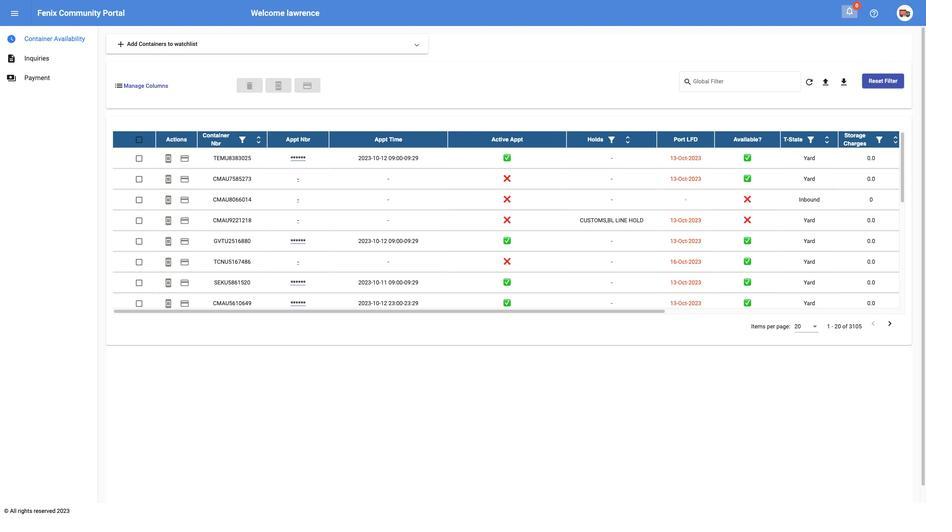 Task type: vqa. For each thing, say whether or not it's contained in the screenshot.


Task type: describe. For each thing, give the bounding box(es) containing it.
1 - 20 of 3105
[[828, 324, 863, 330]]

state
[[789, 136, 803, 143]]

container for availability
[[24, 35, 52, 43]]

3105
[[850, 324, 863, 330]]

payment for tcnu5167486
[[180, 258, 190, 268]]

list manage columns
[[114, 81, 168, 91]]

columns
[[146, 83, 168, 89]]

book_online for gvtu2516880
[[164, 237, 173, 247]]

****** for cmau5610649
[[291, 300, 306, 307]]

2023-10-12 23:00-23:29
[[359, 300, 419, 307]]

13-oct-2023 for cmau9221218
[[671, 217, 702, 224]]

- link for cmau8066014
[[297, 197, 299, 203]]

❌ for cmau7585273
[[504, 176, 511, 182]]

oct- for tcnu5167486
[[679, 259, 689, 265]]

fenix
[[37, 8, 57, 18]]

9 row from the top
[[113, 294, 905, 314]]

09:29 for temu8383025
[[405, 155, 419, 162]]

inquiries
[[24, 55, 49, 62]]

2023- for temu8383025
[[359, 155, 373, 162]]

active
[[492, 136, 509, 143]]

welcome lawrence
[[251, 8, 320, 18]]

book_online for cmau5610649
[[164, 299, 173, 309]]

reset filter
[[870, 78, 898, 84]]

help_outline
[[870, 9, 880, 18]]

09:00- for gvtu2516880
[[389, 238, 405, 245]]

payment button for cmau7585273
[[177, 171, 193, 187]]

unfold_more button for holds
[[620, 132, 637, 148]]

list
[[114, 81, 124, 91]]

book_online button for cmau9221218
[[160, 213, 177, 229]]

filter_alt button for t-state
[[803, 132, 820, 148]]

menu button
[[7, 5, 23, 21]]

welcome
[[251, 8, 285, 18]]

2 20 from the left
[[835, 324, 842, 330]]

12 for cmau5610649
[[381, 300, 387, 307]]

no color image for "book_online" "button" corresponding to temu8383025
[[164, 154, 173, 164]]

oct- for temu8383025
[[679, 155, 689, 162]]

16-oct-2023
[[671, 259, 702, 265]]

delete
[[245, 81, 255, 91]]

navigate_before
[[869, 319, 879, 329]]

yard for cmau7585273
[[804, 176, 816, 182]]

❌ for cmau9221218
[[504, 217, 511, 224]]

no color image containing add
[[116, 40, 126, 49]]

payment for gvtu2516880
[[180, 237, 190, 247]]

appt nbr column header
[[267, 132, 329, 148]]

- link for cmau9221218
[[297, 217, 299, 224]]

no color image inside navigation
[[7, 73, 16, 83]]

customs,bl line hold
[[581, 217, 644, 224]]

****** link for temu8383025
[[291, 155, 306, 162]]

holds filter_alt
[[588, 135, 617, 145]]

13- for temu8383025
[[671, 155, 679, 162]]

0.0 for cmau7585273
[[868, 176, 876, 182]]

grid containing filter_alt
[[113, 132, 906, 315]]

filter
[[885, 78, 898, 84]]

13- for cmau7585273
[[671, 176, 679, 182]]

appt for appt nbr
[[286, 136, 299, 143]]

2023 for tcnu5167486
[[689, 259, 702, 265]]

book_online for tcnu5167486
[[164, 258, 173, 268]]

appt inside active appt column header
[[511, 136, 523, 143]]

cmau8066014
[[213, 197, 252, 203]]

nbr for container nbr
[[211, 140, 221, 147]]

active appt
[[492, 136, 523, 143]]

availability
[[54, 35, 85, 43]]

yard for cmau5610649
[[804, 300, 816, 307]]

actions
[[166, 136, 187, 143]]

available?
[[734, 136, 762, 143]]

book_online for cmau8066014
[[164, 196, 173, 205]]

cmau5610649
[[213, 300, 252, 307]]

- cell for cmau9221218
[[329, 210, 448, 231]]

09:00- for temu8383025
[[389, 155, 405, 162]]

1 20 from the left
[[795, 324, 802, 330]]

reserved
[[34, 508, 56, 515]]

23:00-
[[389, 300, 405, 307]]

navigate_before button
[[867, 319, 881, 331]]

page:
[[777, 324, 791, 330]]

23:29
[[405, 300, 419, 307]]

manage
[[124, 83, 144, 89]]

containers
[[139, 41, 167, 47]]

10- for gvtu2516880
[[373, 238, 381, 245]]

❌ for tcnu5167486
[[504, 259, 511, 265]]

port lfd
[[674, 136, 698, 143]]

no color image containing unfold_more
[[823, 135, 833, 145]]

13- for seku5861520
[[671, 280, 679, 286]]

notifications_none
[[846, 6, 855, 16]]

©
[[4, 508, 9, 515]]

no color image inside help_outline popup button
[[870, 9, 880, 18]]

payment for seku5861520
[[180, 279, 190, 288]]

payment button for seku5861520
[[177, 275, 193, 291]]

no color image for unfold_more button corresponding to holds
[[623, 135, 633, 145]]

notifications_none button
[[842, 5, 859, 18]]

1 filter_alt from the left
[[238, 135, 248, 145]]

13-oct-2023 for cmau7585273
[[671, 176, 702, 182]]

book_online for seku5861520
[[164, 279, 173, 288]]

search
[[684, 78, 693, 86]]

payment for cmau7585273
[[180, 175, 190, 185]]

0.0 for cmau5610649
[[868, 300, 876, 307]]

add
[[116, 40, 126, 49]]

no color image inside file_upload 'button'
[[821, 77, 831, 87]]

11
[[381, 280, 387, 286]]

unfold_more button for storage charges
[[888, 132, 905, 148]]

port
[[674, 136, 686, 143]]

no color image inside refresh button
[[805, 77, 815, 87]]

navigation containing watch_later
[[0, 26, 98, 88]]

filter_alt button for container nbr
[[234, 132, 251, 148]]

menu
[[10, 9, 20, 18]]

book_online button for gvtu2516880
[[160, 233, 177, 250]]

of
[[843, 324, 848, 330]]

port lfd column header
[[658, 132, 715, 148]]

inbound
[[800, 197, 820, 203]]

file_upload
[[821, 77, 831, 87]]

nbr for appt nbr
[[301, 136, 311, 143]]

fenix community portal
[[37, 8, 125, 18]]

lawrence
[[287, 8, 320, 18]]

1
[[828, 324, 831, 330]]

add add containers to watchlist
[[116, 40, 198, 49]]

2023 for cmau5610649
[[689, 300, 702, 307]]

2 filter_alt from the left
[[607, 135, 617, 145]]

Global Watchlist Filter field
[[694, 80, 798, 86]]

****** link for seku5861520
[[291, 280, 306, 286]]

payment button for temu8383025
[[177, 150, 193, 167]]

unfold_more button for t-state
[[820, 132, 836, 148]]

2023- for cmau5610649
[[359, 300, 373, 307]]

container nbr
[[203, 132, 229, 147]]

- cell for cmau8066014
[[329, 190, 448, 210]]

6 row from the top
[[113, 231, 905, 252]]

payment for cmau5610649
[[180, 299, 190, 309]]

10- for seku5861520
[[373, 280, 381, 286]]

no color image for filter_alt popup button related to t-state
[[807, 135, 816, 145]]

file_upload button
[[818, 74, 834, 90]]

charges
[[844, 140, 867, 147]]

- cell for cmau7585273
[[329, 169, 448, 189]]

yard for tcnu5167486
[[804, 259, 816, 265]]

2023 for cmau9221218
[[689, 217, 702, 224]]

no color image for payment button related to gvtu2516880
[[180, 237, 190, 247]]

2023 for gvtu2516880
[[689, 238, 702, 245]]

1 column header from the left
[[197, 132, 267, 148]]

line
[[616, 217, 628, 224]]

****** for gvtu2516880
[[291, 238, 306, 245]]

2 row from the top
[[113, 148, 905, 169]]

12 for gvtu2516880
[[381, 238, 387, 245]]

13- for cmau5610649
[[671, 300, 679, 307]]

13-oct-2023 for temu8383025
[[671, 155, 702, 162]]

items
[[752, 324, 766, 330]]

community
[[59, 8, 101, 18]]



Task type: locate. For each thing, give the bounding box(es) containing it.
20 right page:
[[795, 324, 802, 330]]

1 - cell from the top
[[329, 169, 448, 189]]

3 2023- from the top
[[359, 280, 373, 286]]

1 filter_alt button from the left
[[234, 132, 251, 148]]

1 vertical spatial 2023-10-12 09:00-09:29
[[359, 238, 419, 245]]

nbr
[[301, 136, 311, 143], [211, 140, 221, 147]]

****** for temu8383025
[[291, 155, 306, 162]]

no color image containing list
[[114, 81, 124, 91]]

nbr inside "column header"
[[301, 136, 311, 143]]

3 12 from the top
[[381, 300, 387, 307]]

per
[[768, 324, 776, 330]]

2 13-oct-2023 from the top
[[671, 176, 702, 182]]

payment button for tcnu5167486
[[177, 254, 193, 270]]

0.0 for tcnu5167486
[[868, 259, 876, 265]]

4 unfold_more button from the left
[[888, 132, 905, 148]]

4 oct- from the top
[[679, 238, 689, 245]]

3 appt from the left
[[511, 136, 523, 143]]

3 13-oct-2023 from the top
[[671, 217, 702, 224]]

no color image for "book_online" "button" corresponding to cmau8066014
[[164, 196, 173, 205]]

09:29 for gvtu2516880
[[405, 238, 419, 245]]

reset
[[870, 78, 884, 84]]

t-
[[784, 136, 789, 143]]

portal
[[103, 8, 125, 18]]

2 0.0 from the top
[[868, 176, 876, 182]]

no color image containing refresh
[[805, 77, 815, 87]]

1 2023-10-12 09:00-09:29 from the top
[[359, 155, 419, 162]]

book_online button for cmau8066014
[[160, 192, 177, 208]]

2023 for cmau7585273
[[689, 176, 702, 182]]

- cell
[[329, 169, 448, 189], [329, 190, 448, 210], [329, 210, 448, 231], [329, 252, 448, 272]]

❌
[[504, 176, 511, 182], [504, 197, 511, 203], [745, 197, 752, 203], [504, 217, 511, 224], [745, 217, 752, 224], [504, 259, 511, 265]]

no color image containing help_outline
[[870, 9, 880, 18]]

no color image containing file_download
[[840, 77, 850, 87]]

filter_alt up temu8383025
[[238, 135, 248, 145]]

no color image containing navigate_next
[[886, 319, 896, 329]]

payment
[[303, 81, 313, 91], [180, 154, 190, 164], [180, 175, 190, 185], [180, 196, 190, 205], [180, 216, 190, 226], [180, 237, 190, 247], [180, 258, 190, 268], [180, 279, 190, 288], [180, 299, 190, 309]]

13- for cmau9221218
[[671, 217, 679, 224]]

help_outline button
[[867, 5, 883, 21]]

cmau9221218
[[213, 217, 252, 224]]

0 horizontal spatial nbr
[[211, 140, 221, 147]]

2023-10-11 09:00-09:29
[[359, 280, 419, 286]]

appt time
[[375, 136, 403, 143]]

0 vertical spatial 12
[[381, 155, 387, 162]]

no color image inside filter_alt popup button
[[607, 135, 617, 145]]

7 row from the top
[[113, 252, 905, 273]]

2 column header from the left
[[567, 132, 658, 148]]

container availability
[[24, 35, 85, 43]]

1 09:29 from the top
[[405, 155, 419, 162]]

actions column header
[[156, 132, 197, 148]]

oct- for seku5861520
[[679, 280, 689, 286]]

container inside column header
[[203, 132, 229, 139]]

✅
[[504, 155, 511, 162], [745, 155, 752, 162], [745, 176, 752, 182], [504, 238, 511, 245], [745, 238, 752, 245], [745, 259, 752, 265], [504, 280, 511, 286], [745, 280, 752, 286], [504, 300, 511, 307], [745, 300, 752, 307]]

2 - cell from the top
[[329, 190, 448, 210]]

no color image inside navigate_before button
[[869, 319, 879, 329]]

2 12 from the top
[[381, 238, 387, 245]]

1 horizontal spatial appt
[[375, 136, 388, 143]]

delete image
[[245, 81, 255, 91]]

book_online button for cmau5610649
[[160, 296, 177, 312]]

1 13-oct-2023 from the top
[[671, 155, 702, 162]]

2 ****** link from the top
[[291, 238, 306, 245]]

1 - link from the top
[[297, 176, 299, 182]]

1 2023- from the top
[[359, 155, 373, 162]]

appt
[[286, 136, 299, 143], [375, 136, 388, 143], [511, 136, 523, 143]]

4 yard from the top
[[804, 238, 816, 245]]

no color image inside notifications_none popup button
[[846, 6, 855, 16]]

20 left the 'of'
[[835, 324, 842, 330]]

3 row from the top
[[113, 169, 905, 190]]

0 vertical spatial 09:29
[[405, 155, 419, 162]]

no color image
[[846, 6, 855, 16], [10, 9, 20, 18], [870, 9, 880, 18], [116, 40, 126, 49], [7, 73, 16, 83], [805, 77, 815, 87], [821, 77, 831, 87], [840, 77, 850, 87], [274, 81, 284, 91], [607, 135, 617, 145], [823, 135, 833, 145], [164, 175, 173, 185], [180, 196, 190, 205], [164, 216, 173, 226], [164, 258, 173, 268], [180, 258, 190, 268], [164, 279, 173, 288], [180, 279, 190, 288], [180, 299, 190, 309], [869, 319, 879, 329], [886, 319, 896, 329]]

book_online for cmau9221218
[[164, 216, 173, 226]]

yard for temu8383025
[[804, 155, 816, 162]]

5 13- from the top
[[671, 280, 679, 286]]

no color image containing file_upload
[[821, 77, 831, 87]]

1 vertical spatial 09:29
[[405, 238, 419, 245]]

all
[[10, 508, 16, 515]]

no color image for unfold_more button for container nbr
[[254, 135, 264, 145]]

items per page:
[[752, 324, 791, 330]]

grid
[[113, 132, 906, 315]]

filter_alt button
[[234, 132, 251, 148], [604, 132, 620, 148], [803, 132, 820, 148], [872, 132, 888, 148]]

appt inside appt nbr "column header"
[[286, 136, 299, 143]]

no color image containing navigate_before
[[869, 319, 879, 329]]

3 unfold_more button from the left
[[820, 132, 836, 148]]

3 oct- from the top
[[679, 217, 689, 224]]

2023- for gvtu2516880
[[359, 238, 373, 245]]

2 filter_alt button from the left
[[604, 132, 620, 148]]

4 13- from the top
[[671, 238, 679, 245]]

0 horizontal spatial 20
[[795, 324, 802, 330]]

filter_alt button for storage charges
[[872, 132, 888, 148]]

no color image for "book_online" "button" for gvtu2516880
[[164, 237, 173, 247]]

1 horizontal spatial nbr
[[301, 136, 311, 143]]

2 2023- from the top
[[359, 238, 373, 245]]

appt time column header
[[329, 132, 448, 148]]

2 vertical spatial 12
[[381, 300, 387, 307]]

2 yard from the top
[[804, 176, 816, 182]]

payment button for gvtu2516880
[[177, 233, 193, 250]]

book_online button for cmau7585273
[[160, 171, 177, 187]]

book_online button for seku5861520
[[160, 275, 177, 291]]

no color image for payment button corresponding to cmau7585273
[[180, 175, 190, 185]]

******
[[291, 155, 306, 162], [291, 238, 306, 245], [291, 280, 306, 286], [291, 300, 306, 307]]

no color image for temu8383025 payment button
[[180, 154, 190, 164]]

row containing filter_alt
[[113, 132, 905, 148]]

no color image for "book_online" "button" corresponding to cmau5610649
[[164, 299, 173, 309]]

oct-
[[679, 155, 689, 162], [679, 176, 689, 182], [679, 217, 689, 224], [679, 238, 689, 245], [679, 259, 689, 265], [679, 280, 689, 286], [679, 300, 689, 307]]

8 row from the top
[[113, 273, 905, 294]]

3 column header from the left
[[781, 132, 839, 148]]

oct- for cmau5610649
[[679, 300, 689, 307]]

2 13- from the top
[[671, 176, 679, 182]]

3 ****** from the top
[[291, 280, 306, 286]]

no color image containing search
[[684, 77, 694, 87]]

no color image containing payments
[[7, 73, 16, 83]]

0.0 for gvtu2516880
[[868, 238, 876, 245]]

add
[[127, 41, 137, 47]]

09:29 for seku5861520
[[405, 280, 419, 286]]

no color image containing watch_later
[[7, 34, 16, 44]]

navigate_next button
[[883, 319, 898, 331]]

navigate_next
[[886, 319, 896, 329]]

3 filter_alt from the left
[[807, 135, 816, 145]]

6 yard from the top
[[804, 280, 816, 286]]

1 ****** from the top
[[291, 155, 306, 162]]

2 - link from the top
[[297, 197, 299, 203]]

5 yard from the top
[[804, 259, 816, 265]]

4 row from the top
[[113, 190, 905, 210]]

2023- for seku5861520
[[359, 280, 373, 286]]

4 filter_alt button from the left
[[872, 132, 888, 148]]

1 13- from the top
[[671, 155, 679, 162]]

book_online
[[274, 81, 284, 91], [164, 154, 173, 164], [164, 175, 173, 185], [164, 196, 173, 205], [164, 216, 173, 226], [164, 237, 173, 247], [164, 258, 173, 268], [164, 279, 173, 288], [164, 299, 173, 309]]

holds
[[588, 136, 604, 143]]

2 09:29 from the top
[[405, 238, 419, 245]]

storage
[[845, 132, 866, 139]]

no color image inside file_download button
[[840, 77, 850, 87]]

-
[[612, 155, 613, 162], [297, 176, 299, 182], [388, 176, 390, 182], [612, 176, 613, 182], [297, 197, 299, 203], [388, 197, 390, 203], [612, 197, 613, 203], [686, 197, 687, 203], [297, 217, 299, 224], [388, 217, 390, 224], [612, 238, 613, 245], [297, 259, 299, 265], [388, 259, 390, 265], [612, 259, 613, 265], [612, 280, 613, 286], [612, 300, 613, 307], [832, 324, 834, 330]]

6 13- from the top
[[671, 300, 679, 307]]

7 0.0 from the top
[[868, 300, 876, 307]]

to
[[168, 41, 173, 47]]

1 0.0 from the top
[[868, 155, 876, 162]]

book_online for cmau7585273
[[164, 175, 173, 185]]

file_download button
[[837, 74, 853, 90]]

oct- for cmau7585273
[[679, 176, 689, 182]]

09:00- for seku5861520
[[389, 280, 405, 286]]

4 10- from the top
[[373, 300, 381, 307]]

oct- for cmau9221218
[[679, 217, 689, 224]]

- cell for tcnu5167486
[[329, 252, 448, 272]]

2023
[[689, 155, 702, 162], [689, 176, 702, 182], [689, 217, 702, 224], [689, 238, 702, 245], [689, 259, 702, 265], [689, 280, 702, 286], [689, 300, 702, 307], [57, 508, 70, 515]]

watchlist
[[174, 41, 198, 47]]

2 ****** from the top
[[291, 238, 306, 245]]

unfold_more for container nbr
[[254, 135, 264, 145]]

4 filter_alt from the left
[[875, 135, 885, 145]]

2 vertical spatial 09:00-
[[389, 280, 405, 286]]

3 09:00- from the top
[[389, 280, 405, 286]]

unfold_more button for container nbr
[[251, 132, 267, 148]]

available? column header
[[715, 132, 781, 148]]

4 ****** link from the top
[[291, 300, 306, 307]]

13-oct-2023 for cmau5610649
[[671, 300, 702, 307]]

no color image containing notifications_none
[[846, 6, 855, 16]]

0.0 for cmau9221218
[[868, 217, 876, 224]]

no color image for unfold_more button for storage charges
[[892, 135, 901, 145]]

2 horizontal spatial appt
[[511, 136, 523, 143]]

12 for temu8383025
[[381, 155, 387, 162]]

****** link for cmau5610649
[[291, 300, 306, 307]]

4 unfold_more from the left
[[892, 135, 901, 145]]

yard for cmau9221218
[[804, 217, 816, 224]]

2023-10-12 09:00-09:29
[[359, 155, 419, 162], [359, 238, 419, 245]]

3 unfold_more from the left
[[823, 135, 833, 145]]

3 13- from the top
[[671, 217, 679, 224]]

5 13-oct-2023 from the top
[[671, 280, 702, 286]]

1 horizontal spatial 20
[[835, 324, 842, 330]]

0 vertical spatial 09:00-
[[389, 155, 405, 162]]

2023 for seku5861520
[[689, 280, 702, 286]]

payment button for cmau9221218
[[177, 213, 193, 229]]

delete button
[[237, 78, 263, 93]]

1 10- from the top
[[373, 155, 381, 162]]

1 vertical spatial 09:00-
[[389, 238, 405, 245]]

0
[[870, 197, 874, 203]]

3 09:29 from the top
[[405, 280, 419, 286]]

tcnu5167486
[[214, 259, 251, 265]]

09:29
[[405, 155, 419, 162], [405, 238, 419, 245], [405, 280, 419, 286]]

filter_alt right storage charges
[[875, 135, 885, 145]]

6 13-oct-2023 from the top
[[671, 300, 702, 307]]

lfd
[[687, 136, 698, 143]]

0 horizontal spatial appt
[[286, 136, 299, 143]]

refresh button
[[802, 74, 818, 90]]

payment
[[24, 74, 50, 82]]

2 unfold_more from the left
[[623, 135, 633, 145]]

3 yard from the top
[[804, 217, 816, 224]]

1 ****** link from the top
[[291, 155, 306, 162]]

4 13-oct-2023 from the top
[[671, 238, 702, 245]]

4 - link from the top
[[297, 259, 299, 265]]

payment button for cmau5610649
[[177, 296, 193, 312]]

filter_alt right holds
[[607, 135, 617, 145]]

1 unfold_more from the left
[[254, 135, 264, 145]]

appt for appt time
[[375, 136, 388, 143]]

nbr inside container nbr
[[211, 140, 221, 147]]

0 horizontal spatial container
[[24, 35, 52, 43]]

payment for temu8383025
[[180, 154, 190, 164]]

6 oct- from the top
[[679, 280, 689, 286]]

container up temu8383025
[[203, 132, 229, 139]]

filter_alt button for holds
[[604, 132, 620, 148]]

no color image
[[7, 34, 16, 44], [7, 54, 16, 64], [684, 77, 694, 87], [114, 81, 124, 91], [303, 81, 313, 91], [238, 135, 248, 145], [254, 135, 264, 145], [623, 135, 633, 145], [807, 135, 816, 145], [875, 135, 885, 145], [892, 135, 901, 145], [164, 154, 173, 164], [180, 154, 190, 164], [180, 175, 190, 185], [164, 196, 173, 205], [180, 216, 190, 226], [164, 237, 173, 247], [180, 237, 190, 247], [164, 299, 173, 309]]

file_download
[[840, 77, 850, 87]]

time
[[389, 136, 403, 143]]

container up inquiries
[[24, 35, 52, 43]]

3 - cell from the top
[[329, 210, 448, 231]]

2 10- from the top
[[373, 238, 381, 245]]

1 row from the top
[[113, 132, 905, 148]]

rights
[[18, 508, 32, 515]]

2 unfold_more button from the left
[[620, 132, 637, 148]]

1 vertical spatial container
[[203, 132, 229, 139]]

13-oct-2023 for gvtu2516880
[[671, 238, 702, 245]]

5 oct- from the top
[[679, 259, 689, 265]]

10-
[[373, 155, 381, 162], [373, 238, 381, 245], [373, 280, 381, 286], [373, 300, 381, 307]]

temu8383025
[[214, 155, 251, 162]]

cmau7585273
[[213, 176, 252, 182]]

appt nbr
[[286, 136, 311, 143]]

2 oct- from the top
[[679, 176, 689, 182]]

payment button
[[295, 78, 321, 93], [177, 150, 193, 167], [177, 171, 193, 187], [177, 192, 193, 208], [177, 213, 193, 229], [177, 233, 193, 250], [177, 254, 193, 270], [177, 275, 193, 291], [177, 296, 193, 312]]

t-state filter_alt
[[784, 135, 816, 145]]

2 2023-10-12 09:00-09:29 from the top
[[359, 238, 419, 245]]

payments
[[7, 73, 16, 83]]

4 0.0 from the top
[[868, 238, 876, 245]]

1 vertical spatial 12
[[381, 238, 387, 245]]

gvtu2516880
[[214, 238, 251, 245]]

book_online for temu8383025
[[164, 154, 173, 164]]

book_online button for tcnu5167486
[[160, 254, 177, 270]]

****** link
[[291, 155, 306, 162], [291, 238, 306, 245], [291, 280, 306, 286], [291, 300, 306, 307]]

yard for gvtu2516880
[[804, 238, 816, 245]]

column header
[[197, 132, 267, 148], [567, 132, 658, 148], [781, 132, 839, 148], [839, 132, 905, 148]]

active appt column header
[[448, 132, 567, 148]]

3 ****** link from the top
[[291, 280, 306, 286]]

0.0 for seku5861520
[[868, 280, 876, 286]]

❌ for cmau8066014
[[504, 197, 511, 203]]

13- for gvtu2516880
[[671, 238, 679, 245]]

1 appt from the left
[[286, 136, 299, 143]]

3 0.0 from the top
[[868, 217, 876, 224]]

book_online button
[[266, 78, 292, 93], [160, 150, 177, 167], [160, 171, 177, 187], [160, 192, 177, 208], [160, 213, 177, 229], [160, 233, 177, 250], [160, 254, 177, 270], [160, 275, 177, 291], [160, 296, 177, 312]]

no color image inside navigate_next "button"
[[886, 319, 896, 329]]

payment for cmau8066014
[[180, 196, 190, 205]]

no color image containing filter_alt
[[607, 135, 617, 145]]

5 0.0 from the top
[[868, 259, 876, 265]]

reset filter button
[[863, 74, 905, 88]]

customs,bl
[[581, 217, 615, 224]]

1 horizontal spatial container
[[203, 132, 229, 139]]

1 yard from the top
[[804, 155, 816, 162]]

12
[[381, 155, 387, 162], [381, 238, 387, 245], [381, 300, 387, 307]]

7 oct- from the top
[[679, 300, 689, 307]]

0 vertical spatial container
[[24, 35, 52, 43]]

storage charges
[[844, 132, 867, 147]]

unfold_more for holds
[[623, 135, 633, 145]]

4 ****** from the top
[[291, 300, 306, 307]]

row
[[113, 132, 905, 148], [113, 148, 905, 169], [113, 169, 905, 190], [113, 190, 905, 210], [113, 210, 905, 231], [113, 231, 905, 252], [113, 252, 905, 273], [113, 273, 905, 294], [113, 294, 905, 314]]

13-oct-2023 for seku5861520
[[671, 280, 702, 286]]

no color image containing description
[[7, 54, 16, 64]]

3 - link from the top
[[297, 217, 299, 224]]

payment button for cmau8066014
[[177, 192, 193, 208]]

hold
[[629, 217, 644, 224]]

6 0.0 from the top
[[868, 280, 876, 286]]

1 12 from the top
[[381, 155, 387, 162]]

3 filter_alt button from the left
[[803, 132, 820, 148]]

5 row from the top
[[113, 210, 905, 231]]

navigation
[[0, 26, 98, 88]]

no color image for filter_alt popup button corresponding to container nbr
[[238, 135, 248, 145]]

16-
[[671, 259, 679, 265]]

7 yard from the top
[[804, 300, 816, 307]]

1 09:00- from the top
[[389, 155, 405, 162]]

- link for cmau7585273
[[297, 176, 299, 182]]

13-
[[671, 155, 679, 162], [671, 176, 679, 182], [671, 217, 679, 224], [671, 238, 679, 245], [671, 280, 679, 286], [671, 300, 679, 307]]

oct- for gvtu2516880
[[679, 238, 689, 245]]

no color image inside menu button
[[10, 9, 20, 18]]

appt inside appt time column header
[[375, 136, 388, 143]]

0 vertical spatial 2023-10-12 09:00-09:29
[[359, 155, 419, 162]]

1 unfold_more button from the left
[[251, 132, 267, 148]]

4 column header from the left
[[839, 132, 905, 148]]

4 - cell from the top
[[329, 252, 448, 272]]

4 2023- from the top
[[359, 300, 373, 307]]

watch_later
[[7, 34, 16, 44]]

unfold_more button
[[251, 132, 267, 148], [620, 132, 637, 148], [820, 132, 836, 148], [888, 132, 905, 148]]

2023 for temu8383025
[[689, 155, 702, 162]]

container inside navigation
[[24, 35, 52, 43]]

2023-10-12 09:00-09:29 for gvtu2516880
[[359, 238, 419, 245]]

description
[[7, 54, 16, 64]]

seku5861520
[[214, 280, 251, 286]]

no color image containing menu
[[10, 9, 20, 18]]

© all rights reserved 2023
[[4, 508, 70, 515]]

unfold_more for storage charges
[[892, 135, 901, 145]]

2 appt from the left
[[375, 136, 388, 143]]

yard for seku5861520
[[804, 280, 816, 286]]

unfold_more
[[254, 135, 264, 145], [623, 135, 633, 145], [823, 135, 833, 145], [892, 135, 901, 145]]

refresh
[[805, 77, 815, 87]]

container
[[24, 35, 52, 43], [203, 132, 229, 139]]

3 10- from the top
[[373, 280, 381, 286]]

2 vertical spatial 09:29
[[405, 280, 419, 286]]

no color image for payment button associated with cmau9221218
[[180, 216, 190, 226]]

filter_alt right state
[[807, 135, 816, 145]]



